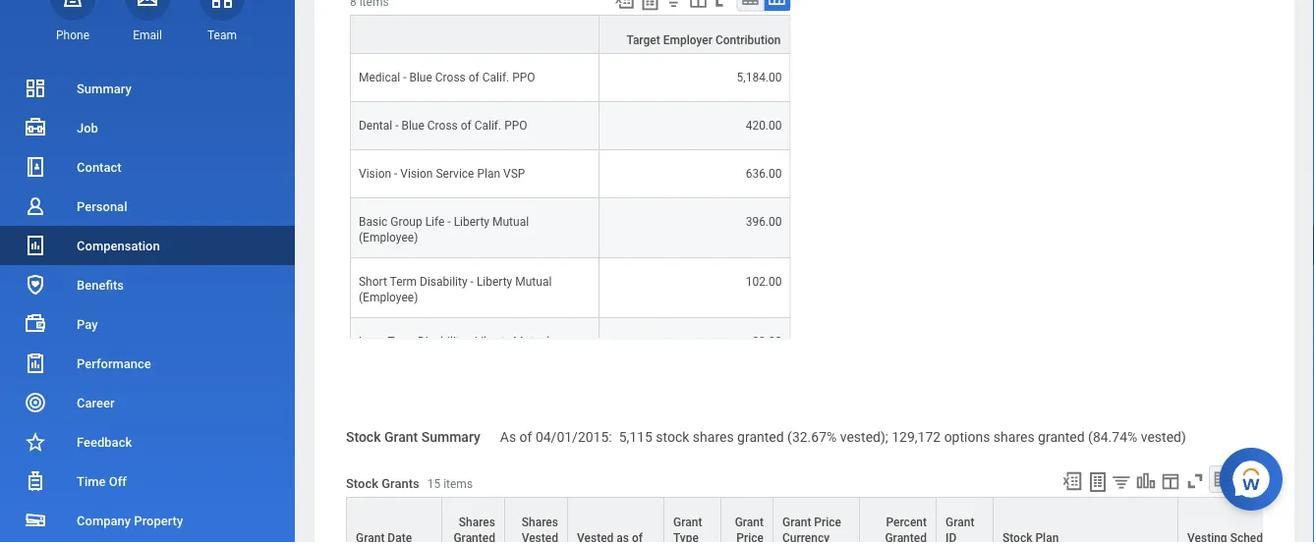 Task type: describe. For each thing, give the bounding box(es) containing it.
performance
[[77, 356, 151, 371]]

summary link
[[0, 69, 295, 108]]

company property
[[77, 514, 183, 528]]

short
[[359, 275, 387, 289]]

04/01/2015:
[[536, 429, 612, 445]]

of for dental - blue cross of calif. ppo
[[461, 118, 472, 132]]

items
[[444, 477, 473, 491]]

420.00
[[746, 118, 782, 132]]

off
[[109, 474, 127, 489]]

price for grant price
[[737, 531, 764, 543]]

basic group life - liberty mutual (employee)
[[359, 215, 535, 244]]

shares granted button
[[442, 498, 504, 543]]

benefits image
[[24, 273, 47, 297]]

medical
[[359, 70, 400, 84]]

time off link
[[0, 462, 295, 501]]

grant type column header
[[665, 497, 722, 543]]

cross for medical
[[435, 70, 466, 84]]

grant price column header
[[722, 497, 774, 543]]

summary inside summary link
[[77, 81, 131, 96]]

mail image
[[136, 0, 159, 10]]

grant price button
[[722, 498, 773, 543]]

2 column header from the left
[[568, 497, 665, 543]]

636.00
[[746, 166, 782, 180]]

service
[[436, 166, 474, 180]]

email logan mcneil element
[[125, 27, 170, 43]]

as of 04/01/2015:  5,115 stock shares granted (32.67% vested); 129,172 options shares granted (84.74% vested)
[[500, 429, 1186, 445]]

toolbar for "list" containing summary
[[605, 0, 791, 14]]

grant for grant id
[[946, 515, 975, 529]]

select to filter grid data image for expand/collapse chart icon
[[1111, 472, 1133, 493]]

currency
[[783, 531, 830, 543]]

toolbar for stock grant summary element
[[1053, 466, 1263, 497]]

2 shares from the left
[[994, 429, 1035, 445]]

of for medical - blue cross of calif. ppo
[[469, 70, 480, 84]]

15
[[427, 477, 441, 491]]

396.00
[[746, 215, 782, 228]]

plan
[[477, 166, 500, 180]]

- up group
[[394, 166, 398, 180]]

grant up grants
[[384, 429, 418, 445]]

grant id
[[946, 515, 975, 543]]

long
[[359, 335, 385, 349]]

career
[[77, 396, 115, 410]]

mutual for long term disability - liberty mutual enhanced (employee)
[[513, 335, 550, 349]]

pay image
[[24, 313, 47, 336]]

102.00
[[746, 275, 782, 289]]

job link
[[0, 108, 295, 147]]

grant for grant price
[[735, 515, 764, 529]]

target employer contribution row
[[350, 14, 791, 53]]

stock grant summary element
[[500, 417, 1186, 446]]

short term disability - liberty mutual (employee)
[[359, 275, 558, 304]]

percent
[[886, 515, 927, 529]]

list containing summary
[[0, 69, 295, 543]]

team
[[207, 28, 237, 42]]

feedback image
[[24, 431, 47, 454]]

select to filter grid data image for click to view/edit grid preferences image
[[663, 0, 685, 10]]

calif. for medical - blue cross of calif. ppo
[[482, 70, 509, 84]]

0 vertical spatial table image
[[741, 0, 760, 7]]

2 vision from the left
[[400, 166, 433, 180]]

1 horizontal spatial table image
[[1213, 470, 1233, 490]]

5,184.00
[[737, 70, 782, 84]]

row containing medical - blue cross of calif. ppo
[[350, 53, 791, 102]]

ppo for medical - blue cross of calif. ppo
[[512, 70, 535, 84]]

email
[[133, 28, 162, 42]]

cross for dental
[[427, 118, 458, 132]]

percent granted button
[[860, 498, 936, 543]]

percent granted column header
[[860, 497, 937, 543]]

of inside stock grant summary element
[[520, 429, 532, 445]]

granted for percent
[[885, 531, 927, 543]]

row containing shares granted
[[346, 497, 1314, 543]]

as
[[500, 429, 516, 445]]

pay
[[77, 317, 98, 332]]

job
[[77, 120, 98, 135]]

expand table image for "table" image to the top
[[767, 0, 787, 7]]

personal link
[[0, 187, 295, 226]]

target
[[627, 33, 660, 47]]

benefits link
[[0, 265, 295, 305]]

grant price currency
[[783, 515, 842, 543]]

shares for shares vested
[[522, 515, 558, 529]]

email button
[[125, 0, 170, 43]]

mutual for short term disability - liberty mutual (employee)
[[515, 275, 552, 289]]

phone logan mcneil element
[[50, 27, 95, 43]]

options
[[944, 429, 990, 445]]

1 granted from the left
[[737, 429, 784, 445]]

dental
[[359, 118, 392, 132]]

grant type button
[[665, 498, 721, 543]]

employer
[[663, 33, 713, 47]]

career link
[[0, 383, 295, 423]]

granted for shares
[[454, 531, 495, 543]]

view team image
[[210, 0, 234, 10]]

grant price currency button
[[774, 498, 859, 543]]

target employer contribution button
[[600, 15, 790, 52]]

vested)
[[1141, 429, 1186, 445]]

basic
[[359, 215, 388, 228]]

vsp
[[503, 166, 525, 180]]

stock for stock grants 15 items
[[346, 476, 378, 491]]

pay link
[[0, 305, 295, 344]]

1 vertical spatial summary
[[421, 429, 481, 445]]

team link
[[200, 0, 245, 43]]

1 column header from the left
[[346, 497, 442, 543]]

(84.74%
[[1088, 429, 1138, 445]]

(32.67%
[[788, 429, 837, 445]]

(employee) for basic
[[359, 230, 418, 244]]

type
[[673, 531, 699, 543]]

shares for shares granted
[[459, 515, 495, 529]]

performance image
[[24, 352, 47, 376]]

company
[[77, 514, 131, 528]]



Task type: vqa. For each thing, say whether or not it's contained in the screenshot.
Vested
yes



Task type: locate. For each thing, give the bounding box(es) containing it.
export to worksheets image for "select to filter grid data" image for expand/collapse chart icon
[[1086, 471, 1110, 495]]

shares up vested
[[522, 515, 558, 529]]

(employee) inside short term disability - liberty mutual (employee)
[[359, 291, 418, 304]]

table image right click to view/edit grid preferences icon
[[1213, 470, 1233, 490]]

dental - blue cross of calif. ppo
[[359, 118, 527, 132]]

1 horizontal spatial column header
[[568, 497, 665, 543]]

grant id button
[[937, 498, 993, 543]]

shares right stock
[[693, 429, 734, 445]]

0 vertical spatial disability
[[420, 275, 468, 289]]

performance link
[[0, 344, 295, 383]]

stock grants 15 items
[[346, 476, 473, 491]]

1 stock from the top
[[346, 429, 381, 445]]

cross
[[435, 70, 466, 84], [427, 118, 458, 132]]

price for grant price currency
[[814, 515, 842, 529]]

shares granted column header
[[442, 497, 505, 543]]

1 vertical spatial blue
[[402, 118, 425, 132]]

- inside short term disability - liberty mutual (employee)
[[471, 275, 474, 289]]

0 horizontal spatial granted
[[737, 429, 784, 445]]

1 vertical spatial table image
[[1213, 470, 1233, 490]]

liberty for long term disability - liberty mutual enhanced (employee)
[[475, 335, 510, 349]]

list
[[0, 69, 295, 543]]

price up currency
[[814, 515, 842, 529]]

shares right options
[[994, 429, 1035, 445]]

grant price currency column header
[[774, 497, 860, 543]]

0 vertical spatial summary
[[77, 81, 131, 96]]

summary up items
[[421, 429, 481, 445]]

life
[[425, 215, 445, 228]]

expand table image right click to view/edit grid preferences icon
[[1240, 470, 1259, 490]]

1 vertical spatial (employee)
[[359, 291, 418, 304]]

time
[[77, 474, 106, 489]]

export to worksheets image
[[639, 0, 662, 12], [1086, 471, 1110, 495]]

expand table image up contribution
[[767, 0, 787, 7]]

long term disability - liberty mutual enhanced (employee)
[[359, 335, 553, 364]]

expand/collapse chart image
[[1135, 471, 1157, 493]]

(employee) for short
[[359, 291, 418, 304]]

2 vertical spatial of
[[520, 429, 532, 445]]

0 horizontal spatial price
[[737, 531, 764, 543]]

grant price
[[735, 515, 764, 543]]

row containing long term disability - liberty mutual enhanced (employee)
[[350, 318, 791, 378]]

grant right grant type column header
[[735, 515, 764, 529]]

1 horizontal spatial select to filter grid data image
[[1111, 472, 1133, 493]]

shares inside shares vested
[[522, 515, 558, 529]]

88.80
[[752, 335, 782, 349]]

disability inside short term disability - liberty mutual (employee)
[[420, 275, 468, 289]]

0 horizontal spatial summary
[[77, 81, 131, 96]]

0 vertical spatial export to worksheets image
[[639, 0, 662, 12]]

liberty for basic group life - liberty mutual (employee)
[[454, 215, 490, 228]]

export to worksheets image right export to excel image
[[639, 0, 662, 12]]

calif. for dental - blue cross of calif. ppo
[[475, 118, 502, 132]]

2 granted from the left
[[885, 531, 927, 543]]

time off
[[77, 474, 127, 489]]

target employer contribution
[[627, 33, 781, 47]]

navigation pane region
[[0, 0, 295, 543]]

1 vertical spatial term
[[388, 335, 415, 349]]

phone button
[[50, 0, 95, 43]]

1 vertical spatial disability
[[418, 335, 465, 349]]

1 horizontal spatial expand table image
[[1240, 470, 1259, 490]]

1 horizontal spatial granted
[[1038, 429, 1085, 445]]

contact link
[[0, 147, 295, 187]]

(employee) inside basic group life - liberty mutual (employee)
[[359, 230, 418, 244]]

1 vertical spatial price
[[737, 531, 764, 543]]

time off image
[[24, 470, 47, 494]]

summary
[[77, 81, 131, 96], [421, 429, 481, 445]]

1 horizontal spatial fullscreen image
[[1185, 471, 1206, 493]]

fullscreen image right click to view/edit grid preferences icon
[[1185, 471, 1206, 493]]

1 vertical spatial ppo
[[504, 118, 527, 132]]

shares vested button
[[505, 498, 567, 543]]

price inside grant price
[[737, 531, 764, 543]]

granted inside the shares granted popup button
[[454, 531, 495, 543]]

shares granted
[[454, 515, 495, 543]]

shares inside 'shares granted'
[[459, 515, 495, 529]]

fullscreen image
[[712, 0, 734, 10], [1185, 471, 1206, 493]]

company property image
[[24, 509, 47, 533]]

vision down 'dental' at the left of page
[[359, 166, 391, 180]]

0 vertical spatial expand table image
[[767, 0, 787, 7]]

granted up export to excel icon
[[1038, 429, 1085, 445]]

ppo
[[512, 70, 535, 84], [504, 118, 527, 132]]

1 vertical spatial select to filter grid data image
[[1111, 472, 1133, 493]]

0 horizontal spatial toolbar
[[605, 0, 791, 14]]

liberty down basic group life - liberty mutual (employee)
[[477, 275, 512, 289]]

column header
[[346, 497, 442, 543], [568, 497, 665, 543], [994, 497, 1179, 543]]

0 horizontal spatial table image
[[741, 0, 760, 7]]

export to worksheets image right export to excel icon
[[1086, 471, 1110, 495]]

toolbar down vested)
[[1053, 466, 1263, 497]]

stock for stock grant summary
[[346, 429, 381, 445]]

click to view/edit grid preferences image
[[688, 0, 709, 10]]

term right short
[[390, 275, 417, 289]]

liberty right 'life'
[[454, 215, 490, 228]]

property
[[134, 514, 183, 528]]

liberty inside basic group life - liberty mutual (employee)
[[454, 215, 490, 228]]

job image
[[24, 116, 47, 140]]

id
[[946, 531, 957, 543]]

grant up currency
[[783, 515, 811, 529]]

0 vertical spatial cross
[[435, 70, 466, 84]]

toolbar up target employer contribution popup button
[[605, 0, 791, 14]]

0 vertical spatial of
[[469, 70, 480, 84]]

1 vertical spatial stock
[[346, 476, 378, 491]]

grant inside grant price currency
[[783, 515, 811, 529]]

2 stock from the top
[[346, 476, 378, 491]]

1 vertical spatial expand table image
[[1240, 470, 1259, 490]]

mutual inside 'long term disability - liberty mutual enhanced (employee)'
[[513, 335, 550, 349]]

personal image
[[24, 195, 47, 218]]

granted down percent at the right bottom
[[885, 531, 927, 543]]

column header down grants
[[346, 497, 442, 543]]

group
[[391, 215, 422, 228]]

granted left (32.67%
[[737, 429, 784, 445]]

stock left grants
[[346, 476, 378, 491]]

ppo for dental - blue cross of calif. ppo
[[504, 118, 527, 132]]

1 horizontal spatial vision
[[400, 166, 433, 180]]

1 vertical spatial cross
[[427, 118, 458, 132]]

term for (employee)
[[390, 275, 417, 289]]

grant up type
[[673, 515, 702, 529]]

click to view/edit grid preferences image
[[1160, 471, 1182, 493]]

column header left type
[[568, 497, 665, 543]]

blue
[[409, 70, 432, 84], [402, 118, 425, 132]]

grant for grant price currency
[[783, 515, 811, 529]]

export to excel image
[[614, 0, 636, 10]]

calif.
[[482, 70, 509, 84], [475, 118, 502, 132]]

disability for (employee)
[[420, 275, 468, 289]]

0 horizontal spatial column header
[[346, 497, 442, 543]]

term inside 'long term disability - liberty mutual enhanced (employee)'
[[388, 335, 415, 349]]

vested
[[522, 531, 558, 543]]

1 shares from the left
[[459, 515, 495, 529]]

table image
[[741, 0, 760, 7], [1213, 470, 1233, 490]]

blue for dental
[[402, 118, 425, 132]]

mutual inside short term disability - liberty mutual (employee)
[[515, 275, 552, 289]]

grant inside "column header"
[[946, 515, 975, 529]]

cross up 'dental - blue cross of calif. ppo'
[[435, 70, 466, 84]]

3 column header from the left
[[994, 497, 1179, 543]]

- down short term disability - liberty mutual (employee)
[[468, 335, 472, 349]]

row containing short term disability - liberty mutual (employee)
[[350, 258, 791, 318]]

0 vertical spatial ppo
[[512, 70, 535, 84]]

0 vertical spatial select to filter grid data image
[[663, 0, 685, 10]]

2 granted from the left
[[1038, 429, 1085, 445]]

liberty inside 'long term disability - liberty mutual enhanced (employee)'
[[475, 335, 510, 349]]

- inside basic group life - liberty mutual (employee)
[[448, 215, 451, 228]]

2 shares from the left
[[522, 515, 558, 529]]

mutual
[[493, 215, 529, 228], [515, 275, 552, 289], [513, 335, 550, 349]]

0 vertical spatial toolbar
[[605, 0, 791, 14]]

2 vertical spatial (employee)
[[413, 351, 473, 364]]

granted down items
[[454, 531, 495, 543]]

-
[[403, 70, 407, 84], [395, 118, 399, 132], [394, 166, 398, 180], [448, 215, 451, 228], [471, 275, 474, 289], [468, 335, 472, 349]]

shares down items
[[459, 515, 495, 529]]

2 vertical spatial liberty
[[475, 335, 510, 349]]

expand table image
[[767, 0, 787, 7], [1240, 470, 1259, 490]]

(employee) down basic
[[359, 230, 418, 244]]

term
[[390, 275, 417, 289], [388, 335, 415, 349]]

(employee)
[[359, 230, 418, 244], [359, 291, 418, 304], [413, 351, 473, 364]]

blue right 'dental' at the left of page
[[402, 118, 425, 132]]

phone
[[56, 28, 89, 42]]

grant
[[384, 429, 418, 445], [673, 515, 702, 529], [735, 515, 764, 529], [783, 515, 811, 529], [946, 515, 975, 529]]

0 horizontal spatial shares
[[459, 515, 495, 529]]

0 vertical spatial mutual
[[493, 215, 529, 228]]

1 horizontal spatial price
[[814, 515, 842, 529]]

1 horizontal spatial granted
[[885, 531, 927, 543]]

- right 'dental' at the left of page
[[395, 118, 399, 132]]

company property link
[[0, 501, 295, 541]]

team logan mcneil element
[[200, 27, 245, 43]]

grant for grant type
[[673, 515, 702, 529]]

term up the enhanced
[[388, 335, 415, 349]]

blue right medical
[[409, 70, 432, 84]]

shares vested
[[522, 515, 558, 543]]

liberty for short term disability - liberty mutual (employee)
[[477, 275, 512, 289]]

feedback link
[[0, 423, 295, 462]]

1 vertical spatial calif.
[[475, 118, 502, 132]]

contribution
[[716, 33, 781, 47]]

- down basic group life - liberty mutual (employee)
[[471, 275, 474, 289]]

disability down short term disability - liberty mutual (employee)
[[418, 335, 465, 349]]

shares vested column header
[[505, 497, 568, 543]]

of up 'dental - blue cross of calif. ppo'
[[469, 70, 480, 84]]

vested);
[[840, 429, 888, 445]]

cross up vision - vision service plan vsp
[[427, 118, 458, 132]]

feedback
[[77, 435, 132, 450]]

grant id column header
[[937, 497, 994, 543]]

select to filter grid data image left click to view/edit grid preferences image
[[663, 0, 685, 10]]

granted
[[737, 429, 784, 445], [1038, 429, 1085, 445]]

row
[[350, 53, 791, 102], [350, 102, 791, 150], [350, 150, 791, 198], [350, 198, 791, 258], [350, 258, 791, 318], [350, 318, 791, 378], [346, 497, 1314, 543]]

compensation link
[[0, 226, 295, 265]]

benefits
[[77, 278, 124, 292]]

0 vertical spatial (employee)
[[359, 230, 418, 244]]

grant up id
[[946, 515, 975, 529]]

disability inside 'long term disability - liberty mutual enhanced (employee)'
[[418, 335, 465, 349]]

1 horizontal spatial shares
[[522, 515, 558, 529]]

1 shares from the left
[[693, 429, 734, 445]]

1 horizontal spatial summary
[[421, 429, 481, 445]]

1 vertical spatial toolbar
[[1053, 466, 1263, 497]]

stock
[[656, 429, 690, 445]]

1 vertical spatial mutual
[[515, 275, 552, 289]]

table image up contribution
[[741, 0, 760, 7]]

ppo down "target employer contribution" row
[[512, 70, 535, 84]]

select to filter grid data image left expand/collapse chart icon
[[1111, 472, 1133, 493]]

of right as
[[520, 429, 532, 445]]

of
[[469, 70, 480, 84], [461, 118, 472, 132], [520, 429, 532, 445]]

1 vertical spatial fullscreen image
[[1185, 471, 1206, 493]]

ppo up 'vsp' at the left
[[504, 118, 527, 132]]

0 horizontal spatial select to filter grid data image
[[663, 0, 685, 10]]

contact
[[77, 160, 122, 174]]

granted inside percent granted popup button
[[885, 531, 927, 543]]

2 vertical spatial mutual
[[513, 335, 550, 349]]

term inside short term disability - liberty mutual (employee)
[[390, 275, 417, 289]]

vision left service
[[400, 166, 433, 180]]

granted
[[454, 531, 495, 543], [885, 531, 927, 543]]

row containing vision - vision service plan vsp
[[350, 150, 791, 198]]

liberty inside short term disability - liberty mutual (employee)
[[477, 275, 512, 289]]

- right medical
[[403, 70, 407, 84]]

1 horizontal spatial shares
[[994, 429, 1035, 445]]

1 vertical spatial export to worksheets image
[[1086, 471, 1110, 495]]

(employee) inside 'long term disability - liberty mutual enhanced (employee)'
[[413, 351, 473, 364]]

toolbar
[[605, 0, 791, 14], [1053, 466, 1263, 497]]

5,115
[[619, 429, 653, 445]]

(employee) down short
[[359, 291, 418, 304]]

personal
[[77, 199, 127, 214]]

row containing basic group life - liberty mutual (employee)
[[350, 198, 791, 258]]

price left currency
[[737, 531, 764, 543]]

expand table image for rightmost "table" image
[[1240, 470, 1259, 490]]

0 vertical spatial calif.
[[482, 70, 509, 84]]

1 vision from the left
[[359, 166, 391, 180]]

enhanced
[[359, 351, 411, 364]]

compensation image
[[24, 234, 47, 258]]

stock grant summary
[[346, 429, 481, 445]]

0 vertical spatial fullscreen image
[[712, 0, 734, 10]]

row containing dental - blue cross of calif. ppo
[[350, 102, 791, 150]]

0 vertical spatial price
[[814, 515, 842, 529]]

select to filter grid data image
[[663, 0, 685, 10], [1111, 472, 1133, 493]]

medical - blue cross of calif. ppo
[[359, 70, 535, 84]]

contact image
[[24, 155, 47, 179]]

- inside 'long term disability - liberty mutual enhanced (employee)'
[[468, 335, 472, 349]]

stock up stock grants 15 items at the left of page
[[346, 429, 381, 445]]

column header down export to excel icon
[[994, 497, 1179, 543]]

summary image
[[24, 77, 47, 100]]

grant type
[[673, 515, 702, 543]]

vision - vision service plan vsp
[[359, 166, 525, 180]]

disability for enhanced
[[418, 335, 465, 349]]

0 horizontal spatial export to worksheets image
[[639, 0, 662, 12]]

1 horizontal spatial toolbar
[[1053, 466, 1263, 497]]

export to excel image
[[1062, 471, 1083, 493]]

term for enhanced
[[388, 335, 415, 349]]

liberty
[[454, 215, 490, 228], [477, 275, 512, 289], [475, 335, 510, 349]]

percent granted
[[885, 515, 927, 543]]

disability
[[420, 275, 468, 289], [418, 335, 465, 349]]

compensation
[[77, 238, 160, 253]]

1 horizontal spatial export to worksheets image
[[1086, 471, 1110, 495]]

vision
[[359, 166, 391, 180], [400, 166, 433, 180]]

calif. up 'dental - blue cross of calif. ppo'
[[482, 70, 509, 84]]

grant inside 'popup button'
[[735, 515, 764, 529]]

1 vertical spatial liberty
[[477, 275, 512, 289]]

blue for medical
[[409, 70, 432, 84]]

- right 'life'
[[448, 215, 451, 228]]

0 vertical spatial liberty
[[454, 215, 490, 228]]

mutual for basic group life - liberty mutual (employee)
[[493, 215, 529, 228]]

mutual inside basic group life - liberty mutual (employee)
[[493, 215, 529, 228]]

calif. up plan
[[475, 118, 502, 132]]

0 vertical spatial stock
[[346, 429, 381, 445]]

of up service
[[461, 118, 472, 132]]

(employee) right the enhanced
[[413, 351, 473, 364]]

price
[[814, 515, 842, 529], [737, 531, 764, 543]]

0 vertical spatial term
[[390, 275, 417, 289]]

0 horizontal spatial granted
[[454, 531, 495, 543]]

phone image
[[59, 0, 87, 10]]

price inside grant price currency
[[814, 515, 842, 529]]

disability down basic group life - liberty mutual (employee)
[[420, 275, 468, 289]]

export to worksheets image for "select to filter grid data" image related to click to view/edit grid preferences image
[[639, 0, 662, 12]]

summary up job
[[77, 81, 131, 96]]

career image
[[24, 391, 47, 415]]

0 vertical spatial blue
[[409, 70, 432, 84]]

0 horizontal spatial fullscreen image
[[712, 0, 734, 10]]

shares
[[693, 429, 734, 445], [994, 429, 1035, 445]]

liberty down short term disability - liberty mutual (employee)
[[475, 335, 510, 349]]

grants
[[382, 476, 420, 491]]

1 vertical spatial of
[[461, 118, 472, 132]]

1 granted from the left
[[454, 531, 495, 543]]

0 horizontal spatial shares
[[693, 429, 734, 445]]

129,172
[[892, 429, 941, 445]]

2 horizontal spatial column header
[[994, 497, 1179, 543]]

0 horizontal spatial expand table image
[[767, 0, 787, 7]]

fullscreen image right click to view/edit grid preferences image
[[712, 0, 734, 10]]

0 horizontal spatial vision
[[359, 166, 391, 180]]



